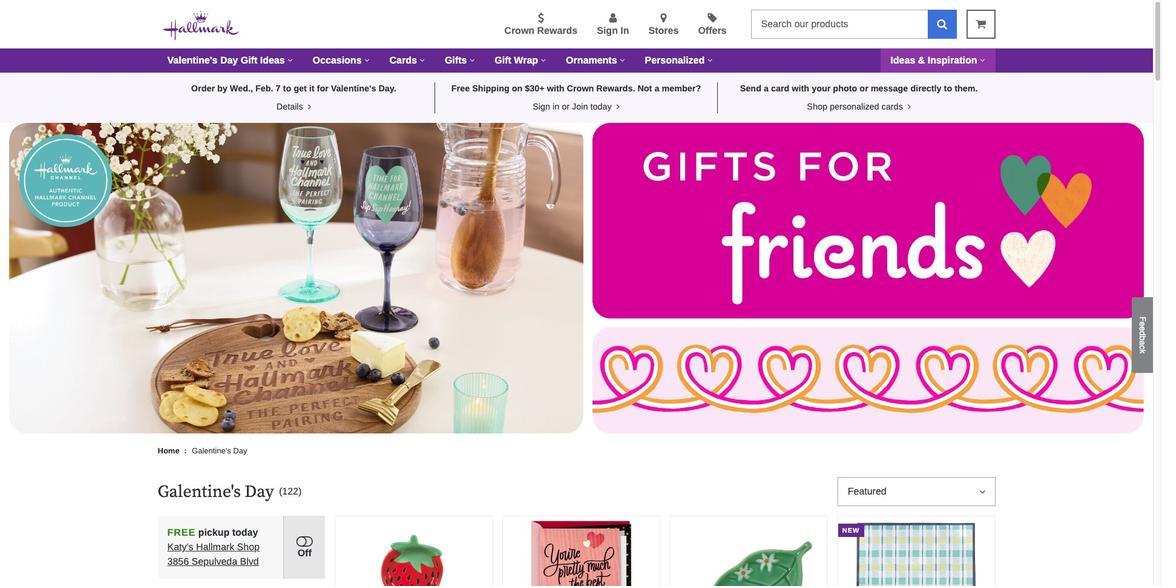 Task type: vqa. For each thing, say whether or not it's contained in the screenshot.
Related Categories
no



Task type: describe. For each thing, give the bounding box(es) containing it.
gifts
[[445, 55, 467, 65]]

Search our products search field
[[751, 10, 928, 39]]

send a card with your photo or message directly to them.
[[740, 84, 978, 93]]

blvd
[[240, 557, 259, 567]]

shop inside free pickup today katy's hallmark shop 3856 sepulveda blvd
[[237, 542, 260, 552]]

galentine's for galentine's day (122)
[[158, 481, 241, 502]]

rewards
[[537, 25, 578, 36]]

sepulveda
[[192, 557, 237, 567]]

gift wrap link
[[485, 48, 556, 73]]

get
[[294, 84, 307, 93]]

off
[[298, 548, 312, 558]]

stores link
[[649, 13, 679, 38]]

occasions
[[313, 55, 362, 65]]

galentine's day (122)
[[158, 481, 302, 502]]

ideas inside ideas & inspiration link
[[891, 55, 916, 65]]

(122)
[[279, 486, 302, 496]]

wed.,
[[230, 84, 253, 93]]

f e e d b a c k button
[[1132, 297, 1153, 373]]

card
[[771, 84, 790, 93]]

galentine's day banner
[[158, 481, 325, 502]]

photo
[[833, 84, 857, 93]]

f
[[1138, 316, 1148, 321]]

1 e from the top
[[1138, 321, 1148, 326]]

free shipping on $30+ with crown rewards. not a member?
[[451, 84, 701, 93]]

personalized
[[830, 101, 879, 111]]

$30+
[[525, 84, 545, 93]]

0 vertical spatial shop
[[807, 101, 828, 111]]

galentine's day section
[[158, 477, 325, 586]]

0 vertical spatial or
[[860, 84, 869, 93]]

0 horizontal spatial a
[[655, 84, 660, 93]]

d
[[1138, 331, 1148, 336]]

hallmark
[[196, 542, 234, 552]]

not
[[638, 84, 652, 93]]

on
[[512, 84, 523, 93]]

stores
[[649, 25, 679, 36]]

hallmark link
[[163, 10, 249, 43]]

day.
[[379, 84, 396, 93]]

crown rewards
[[505, 25, 578, 36]]

menu containing crown rewards
[[258, 10, 741, 38]]

ideas & inspiration link
[[881, 48, 996, 73]]

in for sign in
[[621, 25, 629, 36]]

day for valentine's day gift ideas
[[220, 55, 238, 65]]

in for sign in or join today
[[553, 101, 560, 111]]

crown rewards link
[[505, 13, 578, 38]]

strawberry-shaped trinket dish, image
[[336, 516, 492, 586]]

shopping cart image
[[976, 19, 986, 30]]

leaf-shaped trinket dish, image
[[671, 516, 827, 586]]

ornaments link
[[556, 48, 635, 73]]

galentine's day
[[192, 446, 247, 455]]

galentine's for galentine's day
[[192, 446, 231, 455]]

menu bar containing valentine's day gift ideas
[[158, 48, 996, 73]]

sign for sign in
[[597, 25, 618, 36]]

cards
[[882, 101, 903, 111]]

offers
[[698, 25, 727, 36]]

join
[[572, 101, 588, 111]]

feb.
[[255, 84, 273, 93]]

sign in
[[597, 25, 629, 36]]

gift wrap
[[495, 55, 538, 65]]

a inside button
[[1138, 340, 1148, 345]]

&
[[918, 55, 925, 65]]

inspiration
[[928, 55, 977, 65]]

valentine's inside galentine's day main content
[[331, 84, 376, 93]]

f e e d b a c k
[[1138, 316, 1148, 353]]

3856
[[167, 557, 189, 567]]

ideas inside valentine's day gift ideas link
[[260, 55, 285, 65]]

valentine's day gift ideas
[[167, 55, 285, 65]]

it
[[309, 84, 315, 93]]

7
[[276, 84, 281, 93]]

shipping
[[472, 84, 510, 93]]

for
[[317, 84, 329, 93]]

crown inside galentine's day main content
[[567, 84, 594, 93]]



Task type: locate. For each thing, give the bounding box(es) containing it.
day for galentine's day (122)
[[245, 481, 274, 502]]

katy's
[[167, 542, 193, 552]]

crown up join
[[567, 84, 594, 93]]

2 gift from the left
[[495, 55, 512, 65]]

ideas left &
[[891, 55, 916, 65]]

0 horizontal spatial to
[[283, 84, 291, 93]]

a right not
[[655, 84, 660, 93]]

article inside galentine's day main content
[[838, 516, 996, 586]]

1 horizontal spatial today
[[591, 101, 612, 111]]

e up d
[[1138, 321, 1148, 326]]

hallmark channel put love in the world blanket, 50x60, image
[[838, 516, 995, 586]]

icon image down "rewards."
[[614, 102, 620, 111]]

rewards.
[[597, 84, 635, 93]]

menu bar
[[158, 48, 996, 73]]

2 horizontal spatial a
[[1138, 340, 1148, 345]]

0 vertical spatial day
[[220, 55, 238, 65]]

by
[[217, 84, 228, 93]]

0 horizontal spatial sign
[[533, 101, 550, 111]]

offers link
[[698, 13, 727, 38]]

galentine's
[[192, 446, 231, 455], [158, 481, 241, 502]]

today right join
[[591, 101, 612, 111]]

shop up blvd
[[237, 542, 260, 552]]

order
[[191, 84, 215, 93]]

valentine's inside valentine's day gift ideas link
[[167, 55, 218, 65]]

1 vertical spatial or
[[562, 101, 570, 111]]

icon image down it
[[306, 102, 311, 111]]

galentine's up pickup
[[158, 481, 241, 502]]

0 vertical spatial in
[[621, 25, 629, 36]]

a
[[655, 84, 660, 93], [764, 84, 769, 93], [1138, 340, 1148, 345]]

free down gifts link
[[451, 84, 470, 93]]

free up katy's
[[167, 528, 196, 538]]

1 vertical spatial free
[[167, 528, 196, 538]]

in left join
[[553, 101, 560, 111]]

1 horizontal spatial with
[[792, 84, 810, 93]]

crown
[[505, 25, 535, 36], [567, 84, 594, 93]]

1 vertical spatial sign
[[533, 101, 550, 111]]

directly
[[911, 84, 942, 93]]

1 vertical spatial in
[[553, 101, 560, 111]]

0 horizontal spatial in
[[553, 101, 560, 111]]

0 horizontal spatial with
[[547, 84, 565, 93]]

today
[[591, 101, 612, 111], [232, 528, 258, 538]]

member?
[[662, 84, 701, 93]]

cards link
[[380, 48, 435, 73]]

shop personalized cards
[[807, 101, 906, 111]]

0 horizontal spatial ideas
[[260, 55, 285, 65]]

1 horizontal spatial a
[[764, 84, 769, 93]]

valentine's day gift ideas link
[[158, 48, 303, 73]]

c
[[1138, 345, 1148, 349]]

them.
[[955, 84, 978, 93]]

0 horizontal spatial crown
[[505, 25, 535, 36]]

pickup
[[198, 528, 230, 538]]

valentine's day gifts for friends image
[[0, 123, 1153, 433]]

0 horizontal spatial gift
[[241, 55, 257, 65]]

sign inside galentine's day main content
[[533, 101, 550, 111]]

occasions link
[[303, 48, 380, 73]]

day for galentine's day
[[233, 446, 247, 455]]

your
[[812, 84, 831, 93]]

banner
[[0, 0, 1153, 73]]

today up blvd
[[232, 528, 258, 538]]

1 horizontal spatial to
[[944, 84, 952, 93]]

0 vertical spatial crown
[[505, 25, 535, 36]]

in
[[621, 25, 629, 36], [553, 101, 560, 111]]

free pickup today katy's hallmark shop 3856 sepulveda blvd
[[167, 528, 260, 567]]

banner containing crown rewards
[[0, 0, 1153, 73]]

a up k
[[1138, 340, 1148, 345]]

valentine's up order
[[167, 55, 218, 65]]

1 horizontal spatial or
[[860, 84, 869, 93]]

0 horizontal spatial shop
[[237, 542, 260, 552]]

1 to from the left
[[283, 84, 291, 93]]

details
[[277, 101, 306, 111]]

sign in link
[[597, 13, 629, 38]]

article
[[838, 516, 996, 586]]

1 with from the left
[[547, 84, 565, 93]]

sign for sign in or join today
[[533, 101, 550, 111]]

1 horizontal spatial in
[[621, 25, 629, 36]]

with right $30+
[[547, 84, 565, 93]]

2 to from the left
[[944, 84, 952, 93]]

in inside main content
[[553, 101, 560, 111]]

sign down $30+
[[533, 101, 550, 111]]

day inside section
[[245, 481, 274, 502]]

galentine's inside section
[[158, 481, 241, 502]]

gift left wrap
[[495, 55, 512, 65]]

home
[[158, 446, 180, 455]]

1 horizontal spatial shop
[[807, 101, 828, 111]]

home link
[[158, 446, 182, 455]]

1 horizontal spatial sign
[[597, 25, 618, 36]]

1 vertical spatial galentine's
[[158, 481, 241, 502]]

order by wed., feb. 7 to get it for valentine's day.
[[191, 84, 396, 93]]

wrap
[[514, 55, 538, 65]]

ideas up 7
[[260, 55, 285, 65]]

valentine's
[[167, 55, 218, 65], [331, 84, 376, 93]]

2 ideas from the left
[[891, 55, 916, 65]]

1 horizontal spatial ideas
[[891, 55, 916, 65]]

in inside menu
[[621, 25, 629, 36]]

k
[[1138, 349, 1148, 353]]

1 vertical spatial day
[[233, 446, 247, 455]]

shop down your
[[807, 101, 828, 111]]

1 horizontal spatial free
[[451, 84, 470, 93]]

a left card
[[764, 84, 769, 93]]

1 vertical spatial shop
[[237, 542, 260, 552]]

sign in or join today
[[533, 101, 614, 111]]

e
[[1138, 321, 1148, 326], [1138, 326, 1148, 331]]

0 horizontal spatial valentine's
[[167, 55, 218, 65]]

0 vertical spatial free
[[451, 84, 470, 93]]

crown up gift wrap
[[505, 25, 535, 36]]

to right 7
[[283, 84, 291, 93]]

1 horizontal spatial valentine's
[[331, 84, 376, 93]]

e up b
[[1138, 326, 1148, 331]]

icon image for details
[[306, 102, 311, 111]]

ideas
[[260, 55, 285, 65], [891, 55, 916, 65]]

sign up ornaments link
[[597, 25, 618, 36]]

0 horizontal spatial free
[[167, 528, 196, 538]]

2 vertical spatial day
[[245, 481, 274, 502]]

icon image for shop personalized cards
[[906, 102, 911, 111]]

personalized link
[[635, 48, 723, 73]]

shop
[[807, 101, 828, 111], [237, 542, 260, 552]]

ideas & inspiration
[[891, 55, 977, 65]]

None search field
[[751, 10, 957, 39]]

gift
[[241, 55, 257, 65], [495, 55, 512, 65]]

icon image right cards on the right top of the page
[[906, 102, 911, 111]]

free
[[451, 84, 470, 93], [167, 528, 196, 538]]

free inside free pickup today katy's hallmark shop 3856 sepulveda blvd
[[167, 528, 196, 538]]

b
[[1138, 336, 1148, 340]]

day up "by"
[[220, 55, 238, 65]]

personalized
[[645, 55, 705, 65]]

you're pretty much the best friendship card, image
[[503, 516, 660, 586], [503, 516, 660, 586]]

0 vertical spatial sign
[[597, 25, 618, 36]]

with
[[547, 84, 565, 93], [792, 84, 810, 93]]

or right photo
[[860, 84, 869, 93]]

1 horizontal spatial gift
[[495, 55, 512, 65]]

1 gift from the left
[[241, 55, 257, 65]]

day inside 'menu bar'
[[220, 55, 238, 65]]

1 ideas from the left
[[260, 55, 285, 65]]

0 vertical spatial valentine's
[[167, 55, 218, 65]]

cards
[[390, 55, 417, 65]]

galentine's right home link
[[192, 446, 231, 455]]

0 vertical spatial galentine's
[[192, 446, 231, 455]]

1 vertical spatial valentine's
[[331, 84, 376, 93]]

0 vertical spatial today
[[591, 101, 612, 111]]

message
[[871, 84, 908, 93]]

or
[[860, 84, 869, 93], [562, 101, 570, 111]]

valentine's down "occasions" link
[[331, 84, 376, 93]]

free for free pickup today katy's hallmark shop 3856 sepulveda blvd
[[167, 528, 196, 538]]

1 vertical spatial crown
[[567, 84, 594, 93]]

search image
[[937, 18, 947, 29]]

in left stores
[[621, 25, 629, 36]]

2 with from the left
[[792, 84, 810, 93]]

crown inside 'link'
[[505, 25, 535, 36]]

day up the galentine's day banner
[[233, 446, 247, 455]]

or left join
[[562, 101, 570, 111]]

1 vertical spatial today
[[232, 528, 258, 538]]

0 horizontal spatial today
[[232, 528, 258, 538]]

0 horizontal spatial or
[[562, 101, 570, 111]]

katy's hallmark shop 3856 sepulveda blvd link
[[167, 542, 260, 567]]

sign inside sign in link
[[597, 25, 618, 36]]

gift up wed.,
[[241, 55, 257, 65]]

to left them.
[[944, 84, 952, 93]]

galentine's day main content
[[0, 73, 1153, 586]]

gifts link
[[435, 48, 485, 73]]

icon image for sign in or join today
[[614, 102, 620, 111]]

ornaments
[[566, 55, 617, 65]]

icon image down (122)
[[296, 534, 313, 549]]

icon image inside galentine's day section
[[296, 534, 313, 549]]

with right card
[[792, 84, 810, 93]]

1 horizontal spatial crown
[[567, 84, 594, 93]]

2 e from the top
[[1138, 326, 1148, 331]]

product list element
[[335, 516, 996, 586]]

sign
[[597, 25, 618, 36], [533, 101, 550, 111]]

day
[[220, 55, 238, 65], [233, 446, 247, 455], [245, 481, 274, 502]]

free for free shipping on $30+ with crown rewards. not a member?
[[451, 84, 470, 93]]

icon image
[[306, 102, 311, 111], [614, 102, 620, 111], [906, 102, 911, 111], [296, 534, 313, 549]]

to
[[283, 84, 291, 93], [944, 84, 952, 93]]

menu
[[258, 10, 741, 38]]

send
[[740, 84, 762, 93]]

day left (122)
[[245, 481, 274, 502]]

today inside free pickup today katy's hallmark shop 3856 sepulveda blvd
[[232, 528, 258, 538]]

hallmark image
[[163, 11, 239, 40]]



